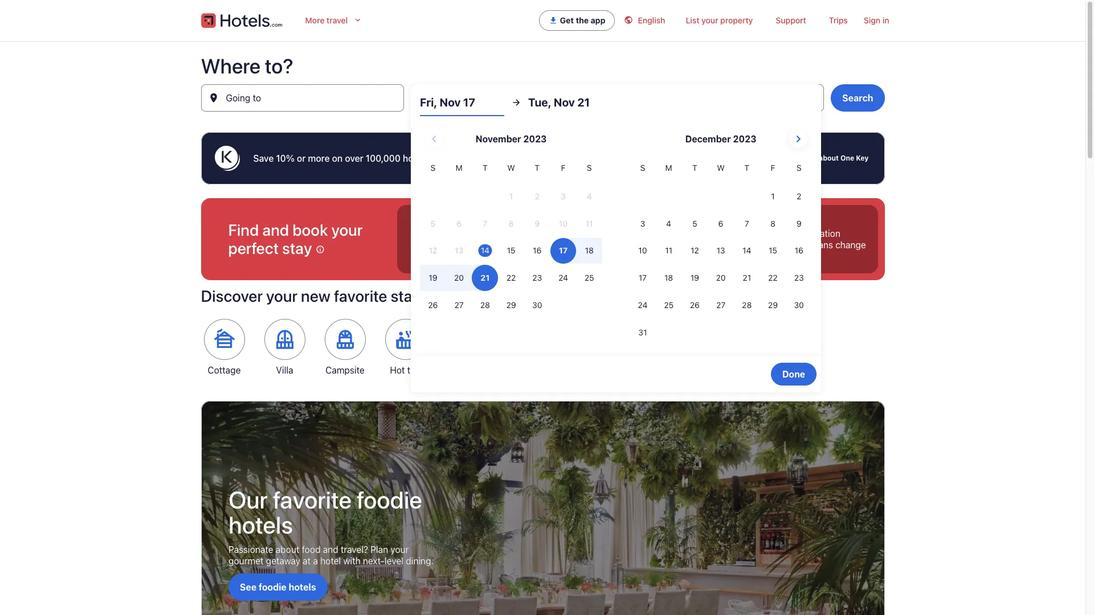 Task type: locate. For each thing, give the bounding box(es) containing it.
tue,
[[528, 96, 551, 109]]

1 27 from the left
[[454, 300, 464, 310]]

21 left directional image
[[491, 97, 501, 108]]

travel inside unlock travel rewards with one key
[[476, 228, 499, 239]]

16 inside december 2023 element
[[795, 246, 803, 256]]

hotels up passionate
[[228, 511, 293, 539]]

f for november 2023
[[561, 163, 565, 173]]

save
[[253, 153, 274, 164], [607, 228, 627, 239]]

directional image
[[511, 97, 521, 108]]

2 22 from the left
[[768, 273, 778, 283]]

0 horizontal spatial 2023
[[523, 134, 547, 144]]

download the app button image
[[549, 16, 558, 25]]

25
[[584, 273, 594, 283], [664, 300, 674, 310]]

0 horizontal spatial 22 button
[[498, 265, 524, 291]]

15 for 1st the 15 button from right
[[769, 246, 777, 256]]

travel up today 'element'
[[476, 228, 499, 239]]

2 button
[[786, 183, 812, 210]]

22 for second the '22' button
[[768, 273, 778, 283]]

8 button
[[760, 211, 786, 237]]

1 horizontal spatial more
[[630, 228, 651, 239]]

1 16 from the left
[[533, 246, 541, 256]]

member down 3 button
[[607, 240, 642, 250]]

2 26 from the left
[[690, 300, 700, 310]]

s down previous month icon
[[431, 163, 436, 173]]

1 w from the left
[[507, 163, 515, 173]]

0 horizontal spatial stay
[[282, 239, 312, 258]]

2 15 from the left
[[769, 246, 777, 256]]

11
[[665, 246, 672, 256]]

a
[[313, 556, 318, 566]]

14 inside december 2023 element
[[743, 246, 751, 256]]

1 29 from the left
[[506, 300, 516, 310]]

member down november at the top of the page
[[451, 153, 487, 164]]

2 s from the left
[[587, 163, 592, 173]]

application containing november 2023
[[420, 125, 812, 347]]

0 horizontal spatial the
[[576, 15, 589, 25]]

1 horizontal spatial 29
[[768, 300, 778, 310]]

more down '3'
[[630, 228, 651, 239]]

more
[[308, 153, 330, 164], [630, 228, 651, 239]]

2 14 from the left
[[743, 246, 751, 256]]

f for december 2023
[[771, 163, 775, 173]]

1 23 button from the left
[[524, 265, 550, 291]]

12 button
[[682, 238, 708, 264]]

0 horizontal spatial 26
[[428, 300, 438, 310]]

1 horizontal spatial 23
[[794, 273, 804, 283]]

perfect
[[228, 239, 279, 258]]

16 button inside november 2023 'element'
[[524, 238, 550, 264]]

with down previous month icon
[[431, 153, 449, 164]]

1 horizontal spatial 25
[[664, 300, 674, 310]]

prices
[[489, 153, 515, 164], [644, 240, 670, 250]]

1 vertical spatial 25 button
[[656, 292, 682, 318]]

one right learn
[[840, 154, 854, 162]]

and up 'hotel'
[[323, 545, 338, 555]]

0 vertical spatial stay
[[282, 239, 312, 258]]

0 horizontal spatial key
[[484, 240, 499, 250]]

28 down 21 button
[[742, 300, 752, 310]]

cottage button
[[201, 319, 248, 376]]

trips link
[[818, 9, 859, 32]]

december 2023 element
[[630, 162, 812, 347]]

21 right tue,
[[577, 96, 590, 109]]

more travel button
[[296, 9, 372, 32]]

1 horizontal spatial 29 button
[[760, 292, 786, 318]]

travel for unlock
[[476, 228, 499, 239]]

1 m from the left
[[456, 163, 462, 173]]

hotels inside "link"
[[288, 582, 316, 593]]

23 inside 'element'
[[532, 273, 542, 283]]

14 for 2nd 14 button
[[743, 246, 751, 256]]

21
[[577, 96, 590, 109], [491, 97, 501, 108], [743, 273, 751, 283]]

or
[[297, 153, 306, 164]]

0 horizontal spatial member
[[451, 153, 487, 164]]

1 vertical spatial 24 button
[[630, 292, 656, 318]]

2 15 button from the left
[[760, 238, 786, 264]]

new
[[301, 287, 331, 305]]

the right get
[[576, 15, 589, 25]]

14 button
[[472, 238, 498, 264], [734, 238, 760, 264]]

28 down today 'element'
[[480, 300, 490, 310]]

15 button right today 'element'
[[498, 238, 524, 264]]

hotels down previous month icon
[[403, 153, 429, 164]]

previous month image
[[427, 132, 441, 146]]

14
[[481, 246, 489, 256], [743, 246, 751, 256]]

0 vertical spatial the
[[576, 15, 589, 25]]

25 down 18 button
[[664, 300, 674, 310]]

save left 3 button
[[607, 228, 627, 239]]

30 button
[[524, 292, 550, 318], [786, 292, 812, 318]]

1 horizontal spatial 16 button
[[786, 238, 812, 264]]

0 horizontal spatial 27
[[454, 300, 464, 310]]

1 horizontal spatial key
[[856, 154, 869, 162]]

and right find
[[262, 221, 289, 239]]

the
[[576, 15, 589, 25], [695, 153, 708, 164]]

1 horizontal spatial m
[[665, 163, 672, 173]]

fri, nov 17 button
[[420, 89, 504, 116]]

with inside save more with member prices
[[653, 228, 670, 239]]

2023 up 'savings'
[[523, 134, 547, 144]]

hot tub button
[[382, 319, 429, 376]]

w left –
[[507, 163, 515, 173]]

1 horizontal spatial prices
[[644, 240, 670, 250]]

1 16 button from the left
[[524, 238, 550, 264]]

1 vertical spatial save
[[607, 228, 627, 239]]

0 horizontal spatial w
[[507, 163, 515, 173]]

22 down unlock travel rewards with one key
[[506, 273, 516, 283]]

29 inside november 2023 'element'
[[506, 300, 516, 310]]

0 horizontal spatial 29
[[506, 300, 516, 310]]

change
[[835, 240, 866, 250]]

16 left plans
[[795, 246, 803, 256]]

1 vertical spatial 25
[[664, 300, 674, 310]]

15 down free
[[769, 246, 777, 256]]

travel for more
[[327, 15, 348, 25]]

with down unlock
[[445, 240, 462, 250]]

1 horizontal spatial 23 button
[[786, 265, 812, 291]]

travel
[[327, 15, 348, 25], [476, 228, 499, 239]]

foodie up plan
[[356, 486, 422, 514]]

0 vertical spatial 24 button
[[550, 265, 576, 291]]

0 horizontal spatial 15
[[507, 246, 515, 256]]

20
[[716, 273, 726, 283]]

save left "10%"
[[253, 153, 274, 164]]

2 2023 from the left
[[733, 134, 756, 144]]

28 inside december 2023 element
[[742, 300, 752, 310]]

list your property link
[[674, 9, 764, 32]]

9
[[796, 219, 801, 228]]

1 horizontal spatial 30 button
[[786, 292, 812, 318]]

1 23 from the left
[[532, 273, 542, 283]]

stay left the xsmall image
[[282, 239, 312, 258]]

about
[[819, 154, 839, 162], [275, 545, 299, 555]]

the inside our favorite foodie hotels main content
[[695, 153, 708, 164]]

2 30 button from the left
[[786, 292, 812, 318]]

0 horizontal spatial 14
[[481, 246, 489, 256]]

1 horizontal spatial and
[[323, 545, 338, 555]]

2 m from the left
[[665, 163, 672, 173]]

m inside 'element'
[[456, 163, 462, 173]]

today element
[[478, 245, 492, 257]]

2 16 from the left
[[795, 246, 803, 256]]

foodie right see
[[258, 582, 286, 593]]

22 for 2nd the '22' button from the right
[[506, 273, 516, 283]]

2023 right december
[[733, 134, 756, 144]]

2 26 button from the left
[[682, 292, 708, 318]]

learn
[[798, 154, 817, 162]]

w
[[507, 163, 515, 173], [717, 163, 725, 173]]

1 27 button from the left
[[446, 292, 472, 318]]

2023 for november 2023
[[523, 134, 547, 144]]

1 horizontal spatial 16
[[795, 246, 803, 256]]

plan
[[370, 545, 388, 555]]

one inside unlock travel rewards with one key
[[464, 240, 481, 250]]

tiers
[[711, 153, 729, 164]]

get the app
[[560, 15, 605, 25]]

2 29 from the left
[[768, 300, 778, 310]]

4 t from the left
[[744, 163, 749, 173]]

book
[[292, 221, 328, 239]]

1 horizontal spatial the
[[695, 153, 708, 164]]

1 vertical spatial favorite
[[272, 486, 351, 514]]

29 for 2nd 29 button from right
[[506, 300, 516, 310]]

15 down rewards at the left of page
[[507, 246, 515, 256]]

1 horizontal spatial 30
[[794, 300, 804, 310]]

1 horizontal spatial about
[[819, 154, 839, 162]]

2 horizontal spatial 21
[[743, 273, 751, 283]]

1 2023 from the left
[[523, 134, 547, 144]]

1 26 from the left
[[428, 300, 438, 310]]

2 14 button from the left
[[734, 238, 760, 264]]

travel inside dropdown button
[[327, 15, 348, 25]]

26 down "19" button
[[690, 300, 700, 310]]

sign in
[[864, 15, 889, 25]]

t left tiers
[[692, 163, 697, 173]]

0 vertical spatial one
[[840, 154, 854, 162]]

1 26 button from the left
[[420, 292, 446, 318]]

1 14 button from the left
[[472, 238, 498, 264]]

m for december 2023
[[665, 163, 672, 173]]

28 for second 28 button from the right
[[480, 300, 490, 310]]

better
[[576, 153, 602, 164]]

1 vertical spatial stay
[[391, 287, 420, 305]]

1 horizontal spatial 28 button
[[734, 292, 760, 318]]

stay up hot tub "button"
[[391, 287, 420, 305]]

23 for second 23 button from left
[[794, 273, 804, 283]]

with down 4
[[653, 228, 670, 239]]

0 horizontal spatial 28
[[480, 300, 490, 310]]

1 vertical spatial prices
[[644, 240, 670, 250]]

1 vertical spatial the
[[695, 153, 708, 164]]

1 horizontal spatial 27 button
[[708, 292, 734, 318]]

26 up hot tub "button"
[[428, 300, 438, 310]]

the left tiers
[[695, 153, 708, 164]]

t right tiers
[[744, 163, 749, 173]]

24
[[558, 273, 568, 283], [638, 300, 648, 310]]

23 button down if
[[786, 265, 812, 291]]

22 right 21 button
[[768, 273, 778, 283]]

and
[[262, 221, 289, 239], [323, 545, 338, 555]]

t right –
[[535, 163, 540, 173]]

1 horizontal spatial save
[[607, 228, 627, 239]]

0 vertical spatial foodie
[[356, 486, 422, 514]]

10%
[[276, 153, 295, 164]]

favorite up 'food'
[[272, 486, 351, 514]]

16 down rewards at the left of page
[[533, 246, 541, 256]]

search button
[[831, 84, 885, 112]]

s left the as
[[587, 163, 592, 173]]

1 horizontal spatial stay
[[391, 287, 420, 305]]

0 horizontal spatial 24
[[558, 273, 568, 283]]

0 horizontal spatial 21
[[491, 97, 501, 108]]

2 w from the left
[[717, 163, 725, 173]]

2 16 button from the left
[[786, 238, 812, 264]]

16 button
[[524, 238, 550, 264], [786, 238, 812, 264]]

1 f from the left
[[561, 163, 565, 173]]

1 15 button from the left
[[498, 238, 524, 264]]

25 button down 18 button
[[656, 292, 682, 318]]

28 button down today 'element'
[[472, 292, 498, 318]]

0 horizontal spatial save
[[253, 153, 274, 164]]

0 horizontal spatial 15 button
[[498, 238, 524, 264]]

property
[[720, 15, 753, 25]]

about up getaway at left bottom
[[275, 545, 299, 555]]

15 button
[[498, 238, 524, 264], [760, 238, 786, 264]]

0 vertical spatial save
[[253, 153, 274, 164]]

your inside find and book your perfect stay
[[331, 221, 363, 239]]

25 left "17" button
[[584, 273, 594, 283]]

1 horizontal spatial 15 button
[[760, 238, 786, 264]]

member inside save more with member prices
[[607, 240, 642, 250]]

1 vertical spatial and
[[323, 545, 338, 555]]

3 s from the left
[[640, 163, 645, 173]]

17 right fri,
[[463, 96, 475, 109]]

0 horizontal spatial 25
[[584, 273, 594, 283]]

–
[[517, 153, 523, 164]]

nov
[[440, 96, 461, 109], [554, 96, 575, 109], [436, 97, 452, 108], [473, 97, 489, 108]]

favorite
[[334, 287, 387, 305], [272, 486, 351, 514]]

about inside the learn about one key 'link'
[[819, 154, 839, 162]]

2 vertical spatial hotels
[[288, 582, 316, 593]]

our
[[228, 486, 267, 514]]

0 horizontal spatial foodie
[[258, 582, 286, 593]]

1 vertical spatial 24
[[638, 300, 648, 310]]

learn about one key
[[798, 154, 869, 162]]

29 inside december 2023 element
[[768, 300, 778, 310]]

with inside our favorite foodie hotels passionate about food and travel? plan your gourmet getaway at a hotel with next-level dining.
[[343, 556, 360, 566]]

1 30 from the left
[[532, 300, 542, 310]]

14 inside today 'element'
[[481, 246, 489, 256]]

21 right '20' button
[[743, 273, 751, 283]]

one down unlock
[[464, 240, 481, 250]]

6
[[718, 219, 723, 228]]

-
[[466, 97, 470, 108]]

1 horizontal spatial 14
[[743, 246, 751, 256]]

with down travel? in the bottom of the page
[[343, 556, 360, 566]]

see foodie hotels link
[[228, 574, 327, 601]]

1 horizontal spatial f
[[771, 163, 775, 173]]

0 horizontal spatial 26 button
[[420, 292, 446, 318]]

travel?
[[340, 545, 368, 555]]

save inside save more with member prices
[[607, 228, 627, 239]]

1 horizontal spatial travel
[[476, 228, 499, 239]]

22 button down options
[[760, 265, 786, 291]]

16 inside november 2023 'element'
[[533, 246, 541, 256]]

2 27 from the left
[[716, 300, 725, 310]]

support
[[776, 15, 806, 25]]

0 horizontal spatial prices
[[489, 153, 515, 164]]

2 28 from the left
[[742, 300, 752, 310]]

17 left -
[[455, 97, 464, 108]]

1 horizontal spatial foodie
[[356, 486, 422, 514]]

23 down rewards at the left of page
[[532, 273, 542, 283]]

hotels down at
[[288, 582, 316, 593]]

1 15 from the left
[[507, 246, 515, 256]]

w inside december 2023 element
[[717, 163, 725, 173]]

23 button down rewards at the left of page
[[524, 265, 550, 291]]

28 inside november 2023 'element'
[[480, 300, 490, 310]]

save for save 10% or more on over 100,000 hotels with member prices – savings get better as you climb through the tiers
[[253, 153, 274, 164]]

f inside december 2023 element
[[771, 163, 775, 173]]

0 vertical spatial about
[[819, 154, 839, 162]]

22 inside november 2023 'element'
[[506, 273, 516, 283]]

1 horizontal spatial 28
[[742, 300, 752, 310]]

f up 1
[[771, 163, 775, 173]]

18
[[664, 273, 673, 283]]

0 vertical spatial and
[[262, 221, 289, 239]]

2 30 from the left
[[794, 300, 804, 310]]

29 for 2nd 29 button from the left
[[768, 300, 778, 310]]

nov 17 - nov 21 button
[[411, 84, 614, 112]]

favorite right new
[[334, 287, 387, 305]]

17 left 18
[[639, 273, 647, 283]]

28 button down 21 button
[[734, 292, 760, 318]]

travel right more
[[327, 15, 348, 25]]

15 button down 8 button
[[760, 238, 786, 264]]

t down november at the top of the page
[[483, 163, 488, 173]]

more right or
[[308, 153, 330, 164]]

english button
[[615, 9, 674, 32]]

0 horizontal spatial 27 button
[[446, 292, 472, 318]]

s down learn
[[796, 163, 801, 173]]

4 s from the left
[[796, 163, 801, 173]]

savings
[[525, 153, 557, 164]]

1 vertical spatial hotels
[[228, 511, 293, 539]]

29 button
[[498, 292, 524, 318], [760, 292, 786, 318]]

1 28 from the left
[[480, 300, 490, 310]]

0 horizontal spatial m
[[456, 163, 462, 173]]

s right you
[[640, 163, 645, 173]]

26 inside november 2023 'element'
[[428, 300, 438, 310]]

f inside november 2023 'element'
[[561, 163, 565, 173]]

w down december 2023
[[717, 163, 725, 173]]

1 vertical spatial about
[[275, 545, 299, 555]]

0 vertical spatial travel
[[327, 15, 348, 25]]

november 2023 element
[[420, 162, 602, 320]]

26 button up hot tub "button"
[[420, 292, 446, 318]]

2 23 from the left
[[794, 273, 804, 283]]

23 down if
[[794, 273, 804, 283]]

1 horizontal spatial 24
[[638, 300, 648, 310]]

campsite
[[325, 365, 365, 375]]

your up level at bottom left
[[390, 545, 409, 555]]

1 horizontal spatial 26
[[690, 300, 700, 310]]

1 vertical spatial one
[[464, 240, 481, 250]]

one inside 'link'
[[840, 154, 854, 162]]

1 horizontal spatial 15
[[769, 246, 777, 256]]

foodie inside our favorite foodie hotels passionate about food and travel? plan your gourmet getaway at a hotel with next-level dining.
[[356, 486, 422, 514]]

1 horizontal spatial 26 button
[[682, 292, 708, 318]]

0 horizontal spatial one
[[464, 240, 481, 250]]

3 out of 3 element
[[722, 205, 878, 274]]

7
[[745, 219, 749, 228]]

0 horizontal spatial f
[[561, 163, 565, 173]]

2 22 button from the left
[[760, 265, 786, 291]]

where
[[201, 54, 261, 78]]

at
[[302, 556, 310, 566]]

1 22 button from the left
[[498, 265, 524, 291]]

your right book
[[331, 221, 363, 239]]

2 t from the left
[[535, 163, 540, 173]]

2 f from the left
[[771, 163, 775, 173]]

0 horizontal spatial more
[[308, 153, 330, 164]]

0 horizontal spatial 23
[[532, 273, 542, 283]]

0 horizontal spatial 22
[[506, 273, 516, 283]]

15 inside november 2023 'element'
[[507, 246, 515, 256]]

26 button down "19" button
[[682, 292, 708, 318]]

getaway
[[266, 556, 300, 566]]

1 vertical spatial key
[[484, 240, 499, 250]]

villa button
[[261, 319, 308, 376]]

0 horizontal spatial 23 button
[[524, 265, 550, 291]]

1 horizontal spatial 22
[[768, 273, 778, 283]]

to?
[[265, 54, 293, 78]]

1 14 from the left
[[481, 246, 489, 256]]

16 for 2nd 16 button
[[795, 246, 803, 256]]

0 vertical spatial member
[[451, 153, 487, 164]]

application
[[420, 125, 812, 347]]

1 horizontal spatial 14 button
[[734, 238, 760, 264]]

december
[[685, 134, 731, 144]]

1 horizontal spatial w
[[717, 163, 725, 173]]

f right 'savings'
[[561, 163, 565, 173]]

0 vertical spatial 24
[[558, 273, 568, 283]]

0 horizontal spatial 29 button
[[498, 292, 524, 318]]

22 button down unlock travel rewards with one key
[[498, 265, 524, 291]]

24 inside december 2023 element
[[638, 300, 648, 310]]

over
[[345, 153, 363, 164]]

25 button left "17" button
[[576, 265, 602, 291]]

1 horizontal spatial 22 button
[[760, 265, 786, 291]]

see
[[240, 582, 256, 593]]

3 t from the left
[[692, 163, 697, 173]]

dine under a verdant mosaic of plant life in the city. image
[[201, 401, 885, 615]]

about right learn
[[819, 154, 839, 162]]

0 horizontal spatial 30
[[532, 300, 542, 310]]

member
[[451, 153, 487, 164], [607, 240, 642, 250]]

0 horizontal spatial and
[[262, 221, 289, 239]]

hotels logo image
[[201, 11, 282, 30]]

1 22 from the left
[[506, 273, 516, 283]]

w inside november 2023 'element'
[[507, 163, 515, 173]]

december 2023
[[685, 134, 756, 144]]

1 horizontal spatial 27
[[716, 300, 725, 310]]

0 horizontal spatial 16
[[533, 246, 541, 256]]

23 for first 23 button
[[532, 273, 542, 283]]

22 inside december 2023 element
[[768, 273, 778, 283]]

20 button
[[708, 265, 734, 291]]

15 inside december 2023 element
[[769, 246, 777, 256]]

about inside our favorite foodie hotels passionate about food and travel? plan your gourmet getaway at a hotel with next-level dining.
[[275, 545, 299, 555]]



Task type: vqa. For each thing, say whether or not it's contained in the screenshot.
One Key members earn rewards across Expedia, Hotels.com, and Vrbo
no



Task type: describe. For each thing, give the bounding box(es) containing it.
100,000
[[366, 153, 401, 164]]

2 28 button from the left
[[734, 292, 760, 318]]

0 horizontal spatial 24 button
[[550, 265, 576, 291]]

2023 for december 2023
[[733, 134, 756, 144]]

1 28 button from the left
[[472, 292, 498, 318]]

fri, nov 17
[[420, 96, 475, 109]]

30 inside november 2023 'element'
[[532, 300, 542, 310]]

sign in button
[[859, 9, 894, 32]]

save more with member prices
[[607, 228, 670, 250]]

trips
[[829, 15, 848, 25]]

2 out of 3 element
[[559, 205, 715, 274]]

small image
[[624, 15, 633, 25]]

2 29 button from the left
[[760, 292, 786, 318]]

done
[[782, 369, 805, 379]]

search
[[842, 93, 873, 103]]

25 inside november 2023 'element'
[[584, 273, 594, 283]]

1 out of 3 element
[[397, 205, 553, 274]]

24 inside november 2023 'element'
[[558, 273, 568, 283]]

25 inside december 2023 element
[[664, 300, 674, 310]]

2 27 button from the left
[[708, 292, 734, 318]]

17 inside fri, nov 17 button
[[463, 96, 475, 109]]

food
[[301, 545, 320, 555]]

save for save more with member prices
[[607, 228, 627, 239]]

7 button
[[734, 211, 760, 237]]

next month image
[[791, 132, 805, 146]]

31 button
[[630, 320, 656, 346]]

campsite button
[[322, 319, 368, 376]]

26 inside december 2023 element
[[690, 300, 700, 310]]

through
[[659, 153, 692, 164]]

2 23 button from the left
[[786, 265, 812, 291]]

sign
[[864, 15, 880, 25]]

list
[[686, 15, 699, 25]]

discover
[[201, 287, 263, 305]]

8
[[770, 219, 775, 228]]

get
[[560, 153, 573, 164]]

app
[[591, 15, 605, 25]]

foodie inside "link"
[[258, 582, 286, 593]]

next-
[[363, 556, 384, 566]]

get the app link
[[539, 10, 615, 31]]

21 button
[[734, 265, 760, 291]]

1 horizontal spatial 24 button
[[630, 292, 656, 318]]

tub
[[407, 365, 421, 375]]

with inside unlock travel rewards with one key
[[445, 240, 462, 250]]

cancellation
[[791, 228, 840, 239]]

level
[[384, 556, 403, 566]]

17 button
[[630, 265, 656, 291]]

tue, nov 21 button
[[528, 89, 613, 116]]

our favorite foodie hotels passionate about food and travel? plan your gourmet getaway at a hotel with next-level dining.
[[228, 486, 433, 566]]

key inside 'link'
[[856, 154, 869, 162]]

31
[[638, 328, 647, 337]]

19 button
[[682, 265, 708, 291]]

stay inside find and book your perfect stay
[[282, 239, 312, 258]]

passionate
[[228, 545, 273, 555]]

find
[[228, 221, 259, 239]]

key inside unlock travel rewards with one key
[[484, 240, 499, 250]]

hotels inside our favorite foodie hotels passionate about food and travel? plan your gourmet getaway at a hotel with next-level dining.
[[228, 511, 293, 539]]

w for december
[[717, 163, 725, 173]]

12
[[691, 246, 699, 256]]

4 button
[[656, 211, 682, 237]]

list your property
[[686, 15, 753, 25]]

on
[[332, 153, 343, 164]]

1 29 button from the left
[[498, 292, 524, 318]]

5
[[692, 219, 697, 228]]

0 horizontal spatial 25 button
[[576, 265, 602, 291]]

the inside get the app link
[[576, 15, 589, 25]]

plans
[[811, 240, 833, 250]]

favorite inside our favorite foodie hotels passionate about food and travel? plan your gourmet getaway at a hotel with next-level dining.
[[272, 486, 351, 514]]

10 button
[[630, 238, 656, 264]]

11 button
[[656, 238, 682, 264]]

your left new
[[266, 287, 297, 305]]

1 s from the left
[[431, 163, 436, 173]]

14 for first 14 button from left
[[481, 246, 489, 256]]

9 button
[[786, 211, 812, 237]]

get
[[560, 15, 574, 25]]

0 vertical spatial prices
[[489, 153, 515, 164]]

hot
[[390, 365, 405, 375]]

unlock travel rewards with one key
[[445, 228, 534, 250]]

27 inside november 2023 'element'
[[454, 300, 464, 310]]

15 for 2nd the 15 button from right
[[507, 246, 515, 256]]

1
[[771, 191, 775, 201]]

28 for 1st 28 button from right
[[742, 300, 752, 310]]

and inside find and book your perfect stay
[[262, 221, 289, 239]]

prices inside save more with member prices
[[644, 240, 670, 250]]

17 inside nov 17 - nov 21 button
[[455, 97, 464, 108]]

our favorite foodie hotels main content
[[0, 41, 1085, 615]]

as
[[604, 153, 614, 164]]

where to?
[[201, 54, 293, 78]]

application inside our favorite foodie hotels main content
[[420, 125, 812, 347]]

dining.
[[406, 556, 433, 566]]

hotel
[[320, 556, 341, 566]]

0 vertical spatial hotels
[[403, 153, 429, 164]]

in
[[882, 15, 889, 25]]

november
[[476, 134, 521, 144]]

free
[[770, 228, 788, 239]]

gourmet
[[228, 556, 263, 566]]

5 button
[[682, 211, 708, 237]]

27 inside december 2023 element
[[716, 300, 725, 310]]

13
[[717, 246, 725, 256]]

find and book your perfect stay
[[228, 221, 363, 258]]

16 for 16 button in the november 2023 'element'
[[533, 246, 541, 256]]

rewards
[[501, 228, 534, 239]]

21 inside december 2023 element
[[743, 273, 751, 283]]

your right list
[[701, 15, 718, 25]]

xsmall image
[[315, 245, 325, 254]]

options
[[770, 240, 801, 250]]

1 30 button from the left
[[524, 292, 550, 318]]

1 t from the left
[[483, 163, 488, 173]]

2
[[797, 191, 801, 201]]

and inside our favorite foodie hotels passionate about food and travel? plan your gourmet getaway at a hotel with next-level dining.
[[323, 545, 338, 555]]

18 button
[[656, 265, 682, 291]]

more
[[305, 15, 324, 25]]

villa
[[276, 365, 293, 375]]

w for november
[[507, 163, 515, 173]]

support link
[[764, 9, 818, 32]]

save 10% or more on over 100,000 hotels with member prices – savings get better as you climb through the tiers
[[253, 153, 729, 164]]

1 horizontal spatial 21
[[577, 96, 590, 109]]

17 inside "17" button
[[639, 273, 647, 283]]

hot tub
[[390, 365, 421, 375]]

more inside save more with member prices
[[630, 228, 651, 239]]

0 vertical spatial favorite
[[334, 287, 387, 305]]

4
[[666, 219, 671, 228]]

done button
[[771, 363, 817, 386]]

m for november 2023
[[456, 163, 462, 173]]

13 button
[[708, 238, 734, 264]]

27 button inside november 2023 'element'
[[446, 292, 472, 318]]

climb
[[634, 153, 657, 164]]

cottage
[[208, 365, 241, 375]]

your inside our favorite foodie hotels passionate about food and travel? plan your gourmet getaway at a hotel with next-level dining.
[[390, 545, 409, 555]]

30 inside december 2023 element
[[794, 300, 804, 310]]

1 horizontal spatial 25 button
[[656, 292, 682, 318]]



